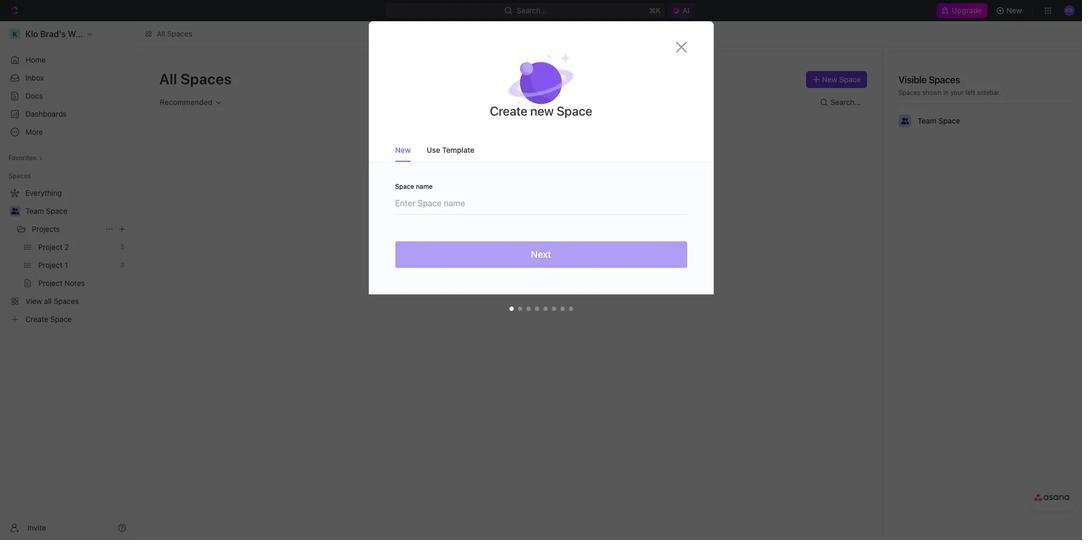 Task type: vqa. For each thing, say whether or not it's contained in the screenshot.
Play
no



Task type: describe. For each thing, give the bounding box(es) containing it.
invite
[[28, 523, 46, 532]]

use template
[[427, 145, 475, 154]]

template
[[442, 145, 475, 154]]

favorites button
[[4, 152, 47, 165]]

home
[[25, 55, 46, 64]]

docs link
[[4, 88, 131, 105]]

inbox link
[[4, 70, 131, 87]]

tree inside sidebar navigation
[[4, 185, 131, 328]]

new for new button
[[1007, 6, 1022, 15]]

space inside team space link
[[46, 206, 67, 215]]

1 vertical spatial all spaces
[[159, 70, 232, 88]]

home link
[[4, 51, 131, 68]]

favorites
[[8, 154, 36, 162]]

space right the new
[[557, 103, 592, 118]]

shown
[[922, 89, 942, 97]]

in
[[943, 89, 949, 97]]

next button
[[395, 241, 687, 268]]

new space button
[[806, 71, 867, 88]]

left
[[966, 89, 975, 97]]

inbox
[[25, 73, 44, 82]]

sidebar.
[[977, 89, 1001, 97]]

create new space
[[490, 103, 592, 118]]

dashboards link
[[4, 106, 131, 123]]

team space link
[[25, 203, 128, 220]]

space down in
[[938, 116, 960, 125]]

space inside new space button
[[839, 75, 861, 84]]



Task type: locate. For each thing, give the bounding box(es) containing it.
0 horizontal spatial team space
[[25, 206, 67, 215]]

tree
[[4, 185, 131, 328]]

0 vertical spatial team
[[918, 116, 937, 125]]

team right user group icon
[[25, 206, 44, 215]]

use
[[427, 145, 440, 154]]

upgrade link
[[937, 3, 987, 18]]

new space
[[822, 75, 861, 84]]

new button
[[992, 2, 1029, 19]]

⌘k
[[649, 6, 661, 15]]

docs
[[25, 91, 43, 100]]

new inside dialog
[[395, 145, 411, 154]]

1 horizontal spatial new
[[822, 75, 837, 84]]

space up projects "link"
[[46, 206, 67, 215]]

name
[[416, 183, 433, 191]]

new for space
[[822, 75, 837, 84]]

space left name
[[395, 183, 414, 191]]

all
[[157, 29, 165, 38], [159, 70, 177, 88]]

team
[[918, 116, 937, 125], [25, 206, 44, 215]]

new left use
[[395, 145, 411, 154]]

2 horizontal spatial new
[[1007, 6, 1022, 15]]

1 horizontal spatial search...
[[831, 98, 861, 107]]

team right user group image
[[918, 116, 937, 125]]

space name
[[395, 183, 433, 191]]

new inside button
[[1007, 6, 1022, 15]]

team space inside tree
[[25, 206, 67, 215]]

spaces
[[167, 29, 192, 38], [181, 70, 232, 88], [929, 74, 960, 85], [899, 89, 921, 97], [8, 172, 31, 180]]

space
[[839, 75, 861, 84], [557, 103, 592, 118], [938, 116, 960, 125], [395, 183, 414, 191], [46, 206, 67, 215]]

1 horizontal spatial team space
[[918, 116, 960, 125]]

sidebar navigation
[[0, 21, 135, 540]]

your
[[951, 89, 964, 97]]

search...
[[517, 6, 547, 15], [831, 98, 861, 107]]

team inside team space link
[[25, 206, 44, 215]]

1 vertical spatial team space
[[25, 206, 67, 215]]

visible spaces spaces shown in your left sidebar.
[[899, 74, 1001, 97]]

0 horizontal spatial search...
[[517, 6, 547, 15]]

team space up projects
[[25, 206, 67, 215]]

projects link
[[32, 221, 101, 238]]

new right 'upgrade'
[[1007, 6, 1022, 15]]

team space down shown
[[918, 116, 960, 125]]

0 vertical spatial new
[[1007, 6, 1022, 15]]

user group image
[[901, 118, 909, 124]]

0 vertical spatial all
[[157, 29, 165, 38]]

create new space dialog
[[369, 21, 714, 321]]

0 vertical spatial team space
[[918, 116, 960, 125]]

next
[[531, 249, 551, 260]]

Enter Space na﻿me text field
[[395, 190, 687, 214]]

search... button
[[816, 94, 867, 111]]

team space
[[918, 116, 960, 125], [25, 206, 67, 215]]

0 horizontal spatial team
[[25, 206, 44, 215]]

2 vertical spatial new
[[395, 145, 411, 154]]

projects
[[32, 224, 60, 234]]

0 vertical spatial search...
[[517, 6, 547, 15]]

all spaces
[[157, 29, 192, 38], [159, 70, 232, 88]]

1 vertical spatial team
[[25, 206, 44, 215]]

0 vertical spatial all spaces
[[157, 29, 192, 38]]

new
[[530, 103, 554, 118]]

1 vertical spatial search...
[[831, 98, 861, 107]]

1 horizontal spatial team
[[918, 116, 937, 125]]

search... inside "button"
[[831, 98, 861, 107]]

new up search... "button"
[[822, 75, 837, 84]]

visible
[[899, 74, 927, 85]]

spaces inside sidebar navigation
[[8, 172, 31, 180]]

0 horizontal spatial new
[[395, 145, 411, 154]]

tree containing team space
[[4, 185, 131, 328]]

dashboards
[[25, 109, 67, 118]]

upgrade
[[952, 6, 982, 15]]

user group image
[[11, 208, 19, 214]]

1 vertical spatial all
[[159, 70, 177, 88]]

space up search... "button"
[[839, 75, 861, 84]]

new inside button
[[822, 75, 837, 84]]

new
[[1007, 6, 1022, 15], [822, 75, 837, 84], [395, 145, 411, 154]]

create
[[490, 103, 528, 118]]

1 vertical spatial new
[[822, 75, 837, 84]]



